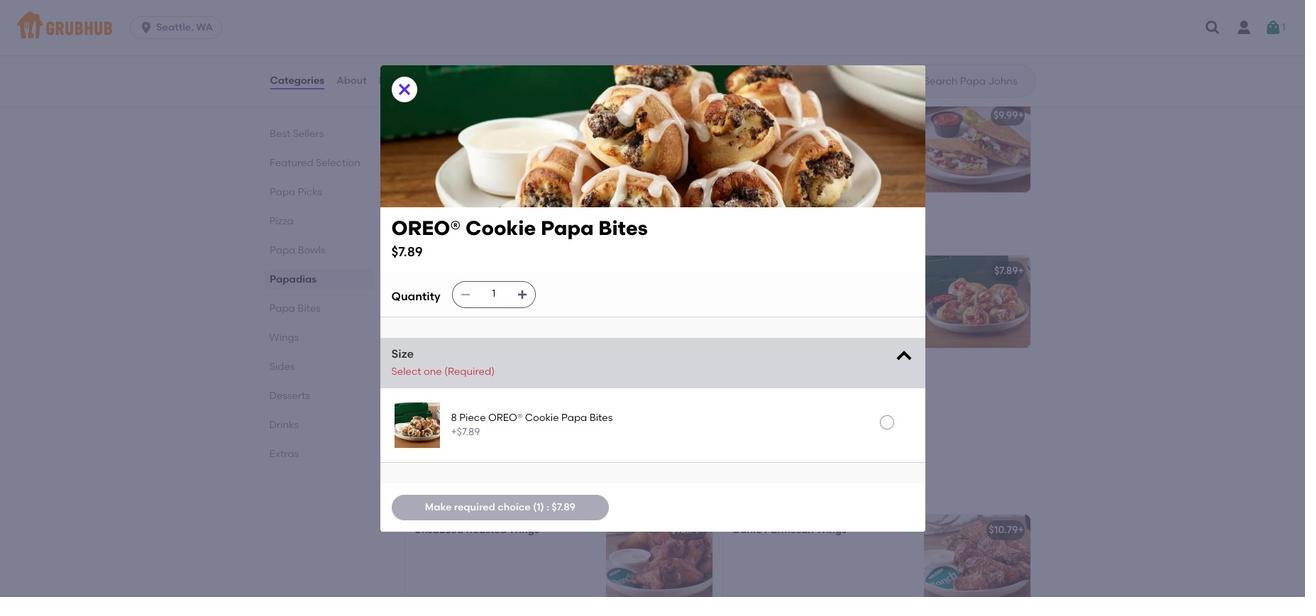 Task type: vqa. For each thing, say whether or not it's contained in the screenshot.
first $10.79 + from the left
yes



Task type: describe. For each thing, give the bounding box(es) containing it.
categories button
[[269, 55, 325, 107]]

drinks
[[269, 419, 299, 431]]

(1)
[[533, 501, 544, 513]]

+ for oreo® cookie papa bites "image"
[[700, 265, 706, 277]]

papa inside button
[[464, 369, 490, 381]]

seattle, wa
[[156, 21, 213, 33]]

jalapeño
[[414, 369, 461, 381]]

jalapeño papa bites
[[414, 369, 516, 381]]

1 papadia from the left
[[606, 110, 648, 122]]

sides
[[269, 361, 295, 373]]

1
[[1283, 21, 1286, 33]]

quantity
[[392, 290, 441, 303]]

about button
[[336, 55, 368, 107]]

$10.79 for garlic parmesan wings
[[989, 524, 1019, 536]]

+ for chicken parmesan papa bites image
[[1019, 265, 1025, 277]]

svg image inside seattle, wa button
[[139, 21, 153, 35]]

seattle, wa button
[[130, 16, 228, 39]]

papa bowls
[[269, 244, 325, 256]]

8 piece oreo® cookie papa bites image
[[394, 403, 440, 448]]

unsauced roasted wings
[[414, 524, 540, 536]]

pizza
[[269, 215, 294, 227]]

search icon image
[[901, 72, 918, 89]]

italian
[[826, 110, 857, 122]]

garlic parmesan wings image
[[924, 515, 1031, 597]]

$10.79 + for garlic parmesan wings
[[989, 524, 1025, 536]]

parmesan crusted italian papadia
[[732, 110, 902, 122]]

piece
[[460, 412, 486, 424]]

cookie for oreo® cookie papa bites
[[451, 265, 486, 277]]

papa inside the oreo® cookie papa bites $7.89
[[541, 216, 594, 240]]

$9.99 + for parmesan crusted meatball pepperoni papadia
[[676, 110, 706, 122]]

size
[[392, 347, 414, 360]]

(required)
[[444, 366, 495, 378]]

reviews
[[379, 74, 418, 87]]

oreo® for oreo® cookie papa bites $7.89
[[392, 216, 461, 240]]

select
[[392, 366, 422, 378]]

oreo® cookie papa bites
[[414, 265, 541, 277]]

best
[[269, 128, 290, 140]]

unsauced
[[414, 524, 464, 536]]

svg image inside 1 button
[[1266, 19, 1283, 36]]

garlic parmesan wings
[[732, 524, 847, 536]]

papadias
[[269, 273, 316, 285]]

bites inside the oreo® cookie papa bites $7.89
[[599, 216, 648, 240]]

featured
[[269, 157, 313, 169]]

2 vertical spatial svg image
[[894, 346, 914, 366]]

$7.89 + for chicken parmesan papa bites image
[[995, 265, 1025, 277]]

papa inside the 8 piece oreo® cookie papa bites +$7.89
[[562, 412, 587, 424]]

1 horizontal spatial papa bites
[[403, 222, 484, 240]]

parmesan crusted italian papadia image
[[924, 100, 1031, 193]]

about
[[337, 74, 367, 87]]

one
[[424, 366, 442, 378]]

crusted for meatball
[[466, 110, 505, 122]]

roasted
[[466, 524, 507, 536]]

$7.89 + for oreo® cookie papa bites "image"
[[677, 265, 706, 277]]

oreo® for oreo® cookie papa bites
[[414, 265, 449, 277]]

Input item quantity number field
[[478, 282, 510, 307]]

$7.89 inside the oreo® cookie papa bites $7.89
[[392, 244, 423, 260]]

make
[[425, 501, 452, 513]]

garlic
[[732, 524, 762, 536]]

best sellers
[[269, 128, 324, 140]]

seattle,
[[156, 21, 194, 33]]

:
[[547, 501, 550, 513]]

sellers
[[293, 128, 324, 140]]

wa
[[196, 21, 213, 33]]



Task type: locate. For each thing, give the bounding box(es) containing it.
$9.99 for parmesan crusted meatball pepperoni papadia
[[676, 110, 700, 122]]

chicken parmesan papa bites
[[732, 265, 879, 277]]

extras
[[269, 448, 299, 460]]

oreo® up the quantity
[[414, 265, 449, 277]]

cookie inside the 8 piece oreo® cookie papa bites +$7.89
[[525, 412, 559, 424]]

0 vertical spatial oreo®
[[392, 216, 461, 240]]

bites inside the 8 piece oreo® cookie papa bites +$7.89
[[590, 412, 613, 424]]

svg image inside main navigation 'navigation'
[[1205, 19, 1222, 36]]

$10.79 +
[[671, 524, 706, 536], [989, 524, 1025, 536]]

1 vertical spatial papa bites
[[269, 302, 321, 315]]

cookie right piece
[[525, 412, 559, 424]]

8
[[451, 412, 457, 424]]

8 piece oreo® cookie papa bites +$7.89
[[451, 412, 613, 438]]

1 $10.79 from the left
[[671, 524, 700, 536]]

jalapeño papa bites button
[[406, 360, 713, 453]]

2 $9.99 from the left
[[994, 110, 1019, 122]]

+ for garlic parmesan wings image on the right of page
[[1019, 524, 1025, 536]]

bites inside button
[[492, 369, 516, 381]]

cookie inside the oreo® cookie papa bites $7.89
[[466, 216, 536, 240]]

parmesan crusted meatball pepperoni papadia image
[[606, 100, 713, 193]]

oreo® inside the oreo® cookie papa bites $7.89
[[392, 216, 461, 240]]

papadia right pepperoni
[[606, 110, 648, 122]]

$9.99
[[676, 110, 700, 122], [994, 110, 1019, 122]]

oreo® cookie papa bites $7.89
[[392, 216, 648, 260]]

crusted for italian
[[784, 110, 823, 122]]

parmesan crusted meatball pepperoni papadia
[[414, 110, 648, 122]]

Search Papa Johns search field
[[923, 75, 1031, 88]]

1 horizontal spatial svg image
[[894, 346, 914, 366]]

1 horizontal spatial $10.79
[[989, 524, 1019, 536]]

selection
[[316, 157, 360, 169]]

parmesan crusted bbq chicken & bacon papadia image
[[606, 0, 713, 88]]

2 $10.79 from the left
[[989, 524, 1019, 536]]

bowls
[[298, 244, 325, 256]]

svg image
[[1205, 19, 1222, 36], [460, 289, 471, 300], [894, 346, 914, 366]]

0 horizontal spatial $7.89 +
[[677, 265, 706, 277]]

oreo® right piece
[[488, 412, 523, 424]]

oreo® up oreo® cookie papa bites
[[392, 216, 461, 240]]

featured selection
[[269, 157, 360, 169]]

+ for parmesan crusted meatball pepperoni papadia image
[[700, 110, 706, 122]]

papa bites up oreo® cookie papa bites
[[403, 222, 484, 240]]

1 $10.79 + from the left
[[671, 524, 706, 536]]

papadia
[[606, 110, 648, 122], [860, 110, 902, 122]]

0 horizontal spatial papa bites
[[269, 302, 321, 315]]

papadia right italian
[[860, 110, 902, 122]]

0 horizontal spatial $10.79 +
[[671, 524, 706, 536]]

1 $9.99 from the left
[[676, 110, 700, 122]]

1 horizontal spatial $7.89 +
[[995, 265, 1025, 277]]

2 $7.89 + from the left
[[995, 265, 1025, 277]]

oreo® inside the 8 piece oreo® cookie papa bites +$7.89
[[488, 412, 523, 424]]

crusted
[[466, 110, 505, 122], [784, 110, 823, 122]]

$10.79 + for unsauced roasted wings
[[671, 524, 706, 536]]

1 button
[[1266, 15, 1286, 40]]

papa bites down papadias
[[269, 302, 321, 315]]

2 vertical spatial cookie
[[525, 412, 559, 424]]

pepperoni
[[554, 110, 604, 122]]

2 $9.99 + from the left
[[994, 110, 1025, 122]]

$10.79 for unsauced roasted wings
[[671, 524, 700, 536]]

0 horizontal spatial $9.99
[[676, 110, 700, 122]]

1 crusted from the left
[[466, 110, 505, 122]]

papa
[[269, 186, 295, 198], [541, 216, 594, 240], [403, 222, 443, 240], [269, 244, 295, 256], [488, 265, 515, 277], [827, 265, 853, 277], [269, 302, 295, 315], [464, 369, 490, 381], [562, 412, 587, 424]]

2 horizontal spatial svg image
[[1205, 19, 1222, 36]]

papa picks
[[269, 186, 322, 198]]

1 horizontal spatial crusted
[[784, 110, 823, 122]]

$7.89
[[392, 244, 423, 260], [677, 265, 700, 277], [995, 265, 1019, 277], [552, 501, 576, 513]]

papa bites
[[403, 222, 484, 240], [269, 302, 321, 315]]

+$7.89
[[451, 426, 480, 438]]

1 $7.89 + from the left
[[677, 265, 706, 277]]

choice
[[498, 501, 531, 513]]

+
[[700, 110, 706, 122], [1019, 110, 1025, 122], [700, 265, 706, 277], [1019, 265, 1025, 277], [700, 524, 706, 536], [1019, 524, 1025, 536]]

0 vertical spatial svg image
[[1205, 19, 1222, 36]]

1 $9.99 + from the left
[[676, 110, 706, 122]]

0 horizontal spatial $10.79
[[671, 524, 700, 536]]

reviews button
[[378, 55, 419, 107]]

0 vertical spatial cookie
[[466, 216, 536, 240]]

svg image
[[1266, 19, 1283, 36], [139, 21, 153, 35], [396, 81, 413, 98], [517, 289, 528, 300]]

cookie up oreo® cookie papa bites
[[466, 216, 536, 240]]

1 vertical spatial svg image
[[460, 289, 471, 300]]

jalapeño papa bites image
[[606, 360, 713, 453]]

size select one (required)
[[392, 347, 495, 378]]

parmesan crusted grilled buffalo chicken papadia image
[[924, 0, 1031, 88]]

crusted left italian
[[784, 110, 823, 122]]

$9.99 + for parmesan crusted italian papadia
[[994, 110, 1025, 122]]

$7.89 +
[[677, 265, 706, 277], [995, 265, 1025, 277]]

1 horizontal spatial $9.99
[[994, 110, 1019, 122]]

cookie up the input item quantity number field
[[451, 265, 486, 277]]

1 vertical spatial oreo®
[[414, 265, 449, 277]]

0 horizontal spatial papadia
[[606, 110, 648, 122]]

1 horizontal spatial $9.99 +
[[994, 110, 1025, 122]]

+ for unsauced roasted wings image
[[700, 524, 706, 536]]

2 vertical spatial oreo®
[[488, 412, 523, 424]]

categories
[[270, 74, 325, 87]]

$10.79
[[671, 524, 700, 536], [989, 524, 1019, 536]]

crusted left meatball
[[466, 110, 505, 122]]

main navigation navigation
[[0, 0, 1306, 55]]

$9.99 +
[[676, 110, 706, 122], [994, 110, 1025, 122]]

oreo® cookie papa bites image
[[606, 256, 713, 348]]

picks
[[298, 186, 322, 198]]

required
[[454, 501, 496, 513]]

1 vertical spatial cookie
[[451, 265, 486, 277]]

+ for parmesan crusted italian papadia image
[[1019, 110, 1025, 122]]

parmesan
[[414, 110, 464, 122], [732, 110, 782, 122], [775, 265, 824, 277], [765, 524, 814, 536]]

$9.99 for parmesan crusted italian papadia
[[994, 110, 1019, 122]]

1 horizontal spatial papadia
[[860, 110, 902, 122]]

cookie for oreo® cookie papa bites $7.89
[[466, 216, 536, 240]]

0 horizontal spatial crusted
[[466, 110, 505, 122]]

2 $10.79 + from the left
[[989, 524, 1025, 536]]

chicken
[[732, 265, 772, 277]]

cookie
[[466, 216, 536, 240], [451, 265, 486, 277], [525, 412, 559, 424]]

desserts
[[269, 390, 310, 402]]

unsauced roasted wings image
[[606, 515, 713, 597]]

meatball
[[508, 110, 551, 122]]

0 horizontal spatial $9.99 +
[[676, 110, 706, 122]]

2 crusted from the left
[[784, 110, 823, 122]]

chicken parmesan papa bites image
[[924, 256, 1031, 348]]

2 papadia from the left
[[860, 110, 902, 122]]

1 horizontal spatial $10.79 +
[[989, 524, 1025, 536]]

oreo®
[[392, 216, 461, 240], [414, 265, 449, 277], [488, 412, 523, 424]]

wings
[[269, 332, 299, 344], [403, 482, 450, 499], [509, 524, 540, 536], [817, 524, 847, 536]]

make required choice (1) : $7.89
[[425, 501, 576, 513]]

0 horizontal spatial svg image
[[460, 289, 471, 300]]

bites
[[599, 216, 648, 240], [447, 222, 484, 240], [517, 265, 541, 277], [855, 265, 879, 277], [298, 302, 321, 315], [492, 369, 516, 381], [590, 412, 613, 424]]

0 vertical spatial papa bites
[[403, 222, 484, 240]]



